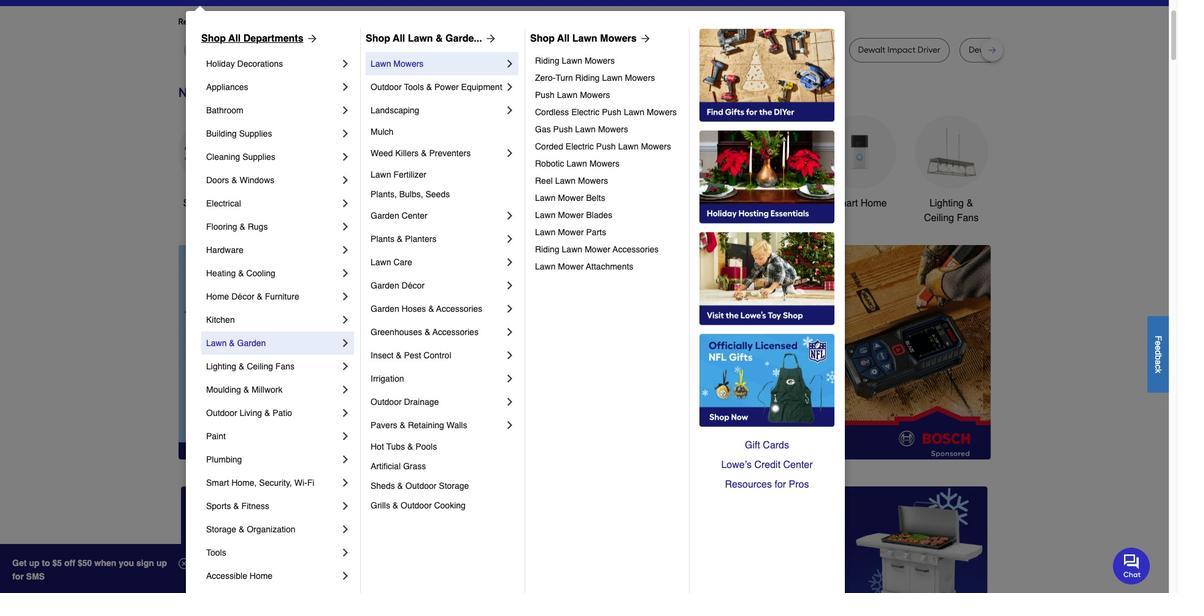 Task type: vqa. For each thing, say whether or not it's contained in the screenshot.
arrow right image
yes



Task type: describe. For each thing, give the bounding box(es) containing it.
1 vertical spatial fans
[[275, 362, 295, 372]]

& inside 'greenhouses & accessories' link
[[425, 328, 430, 337]]

mowers up drill bit set
[[600, 33, 637, 44]]

smart for smart home
[[832, 198, 858, 209]]

1 horizontal spatial ceiling
[[924, 213, 954, 224]]

2 up from the left
[[156, 559, 167, 569]]

smart home, security, wi-fi link
[[206, 472, 339, 495]]

reel lawn mowers link
[[535, 172, 680, 190]]

dewalt bit set
[[407, 45, 461, 55]]

grills & outdoor cooking
[[371, 501, 466, 511]]

appliances
[[206, 82, 248, 92]]

landscaping link
[[371, 99, 504, 122]]

cooking
[[434, 501, 466, 511]]

impact driver
[[777, 45, 830, 55]]

chevron right image for smart home, security, wi-fi
[[339, 477, 352, 490]]

0 vertical spatial equipment
[[461, 82, 502, 92]]

lawn mower blades
[[535, 210, 612, 220]]

holiday decorations link
[[206, 52, 339, 75]]

chevron right image for hardware
[[339, 244, 352, 256]]

lowe's credit center link
[[699, 456, 834, 476]]

garde...
[[446, 33, 482, 44]]

chevron right image for bathroom
[[339, 104, 352, 117]]

dewalt drill
[[705, 45, 749, 55]]

outdoor drainage
[[371, 398, 439, 407]]

chevron right image for lawn care
[[504, 256, 516, 269]]

flooring & rugs link
[[206, 215, 339, 239]]

up to 30 percent off select grills and accessories. image
[[732, 487, 988, 594]]

arrow right image for shop all lawn mowers
[[637, 33, 651, 45]]

hardware
[[206, 245, 243, 255]]

& inside outdoor tools & power equipment link
[[426, 82, 432, 92]]

outdoor drainage link
[[371, 391, 504, 414]]

outdoor for outdoor drainage
[[371, 398, 402, 407]]

cleaning supplies
[[206, 152, 275, 162]]

grills
[[371, 501, 390, 511]]

mowers down the corded electric push lawn mowers
[[589, 159, 620, 169]]

2 vertical spatial accessories
[[432, 328, 479, 337]]

chevron right image for accessible home
[[339, 571, 352, 583]]

holiday
[[206, 59, 235, 69]]

3 set from the left
[[1027, 45, 1039, 55]]

heating & cooling
[[206, 269, 275, 279]]

shop for shop all departments
[[201, 33, 226, 44]]

push inside cordless electric push lawn mowers link
[[602, 107, 621, 117]]

resources
[[725, 480, 772, 491]]

drill for dewalt drill bit set
[[998, 45, 1013, 55]]

bit for dewalt drill bit
[[369, 45, 379, 55]]

driver for impact driver
[[807, 45, 830, 55]]

shop these last-minute gifts. $99 or less. quantities are limited and won't last. image
[[178, 245, 376, 460]]

push inside push lawn mowers link
[[535, 90, 555, 100]]

outdoor for outdoor living & patio
[[206, 409, 237, 418]]

f e e d b a c k
[[1154, 336, 1163, 374]]

set for drill bit set
[[611, 45, 624, 55]]

hot tubs & pools
[[371, 442, 437, 452]]

riding lawn mower accessories
[[535, 245, 659, 255]]

patio
[[273, 409, 292, 418]]

chevron right image for weed killers & preventers
[[504, 147, 516, 160]]

garden for garden décor
[[371, 281, 399, 291]]

arrow right image for shop all departments
[[303, 33, 318, 45]]

push lawn mowers link
[[535, 87, 680, 104]]

chevron right image for paint
[[339, 431, 352, 443]]

chat invite button image
[[1113, 548, 1150, 585]]

& inside hot tubs & pools link
[[407, 442, 413, 452]]

dewalt drill bit
[[323, 45, 379, 55]]

3 driver from the left
[[918, 45, 941, 55]]

departments
[[243, 33, 303, 44]]

bit for impact driver bit
[[544, 45, 554, 55]]

electric for cordless
[[571, 107, 599, 117]]

for up departments
[[277, 17, 288, 27]]

for left pros
[[775, 480, 786, 491]]

& inside grills & outdoor cooking link
[[393, 501, 398, 511]]

tubs
[[386, 442, 405, 452]]

0 vertical spatial storage
[[439, 482, 469, 491]]

insect & pest control
[[371, 351, 451, 361]]

credit
[[754, 460, 781, 471]]

lowe's credit center
[[721, 460, 813, 471]]

chevron right image for irrigation
[[504, 373, 516, 385]]

garden center
[[371, 211, 427, 221]]

smart for smart home, security, wi-fi
[[206, 479, 229, 488]]

& inside heating & cooling link
[[238, 269, 244, 279]]

1 horizontal spatial bathroom link
[[730, 115, 804, 211]]

gift
[[745, 441, 760, 452]]

outdoor down sheds & outdoor storage
[[401, 501, 432, 511]]

shop all deals
[[183, 198, 247, 209]]

shop for shop all lawn & garde...
[[366, 33, 390, 44]]

pavers & retaining walls
[[371, 421, 467, 431]]

kitchen faucets
[[548, 198, 618, 209]]

chevron right image for home décor & furniture
[[339, 291, 352, 303]]

all for shop all lawn mowers
[[557, 33, 570, 44]]

christmas decorations
[[465, 198, 517, 224]]

riding lawn mowers link
[[535, 52, 680, 69]]

more
[[314, 17, 334, 27]]

shop all departments link
[[201, 31, 318, 46]]

& inside insect & pest control link
[[396, 351, 402, 361]]

chevron right image for building supplies
[[339, 128, 352, 140]]

garden hoses & accessories
[[371, 304, 482, 314]]

4 bit from the left
[[599, 45, 609, 55]]

you for more suggestions for you
[[399, 17, 413, 27]]

center inside lowe's credit center link
[[783, 460, 813, 471]]

riding lawn mower accessories link
[[535, 241, 680, 258]]

chevron right image for appliances
[[339, 81, 352, 93]]

hot
[[371, 442, 384, 452]]

turn
[[556, 73, 573, 83]]

storage & organization link
[[206, 518, 339, 542]]

cordless
[[535, 107, 569, 117]]

lawn mowers
[[371, 59, 424, 69]]

chevron right image for outdoor drainage
[[504, 396, 516, 409]]

chevron right image for sports & fitness
[[339, 501, 352, 513]]

chevron right image for greenhouses & accessories
[[504, 326, 516, 339]]

chevron right image for outdoor tools & power equipment
[[504, 81, 516, 93]]

& inside the garden hoses & accessories link
[[428, 304, 434, 314]]

mowers up corded electric push lawn mowers link
[[598, 125, 628, 134]]

garden down 'kitchen' link
[[237, 339, 266, 349]]

corded electric push lawn mowers
[[535, 142, 671, 152]]

0 horizontal spatial tools link
[[206, 542, 339, 565]]

bit for dewalt drill bit set
[[1015, 45, 1025, 55]]

chevron right image for heating & cooling
[[339, 268, 352, 280]]

moulding & millwork
[[206, 385, 283, 395]]

scroll to item #5 image
[[751, 438, 780, 443]]

dewalt impact driver
[[858, 45, 941, 55]]

d
[[1154, 351, 1163, 355]]

mowers up gas push lawn mowers link
[[647, 107, 677, 117]]

accessories for garden hoses & accessories
[[436, 304, 482, 314]]

for inside get up to $5 off $50 when you sign up for sms
[[12, 572, 24, 582]]

doors & windows link
[[206, 169, 339, 192]]

& inside weed killers & preventers 'link'
[[421, 148, 427, 158]]

1 vertical spatial ceiling
[[247, 362, 273, 372]]

electric for corded
[[566, 142, 594, 152]]

smart home
[[832, 198, 887, 209]]

get up to $5 off $50 when you sign up for sms
[[12, 559, 167, 582]]

gas push lawn mowers
[[535, 125, 628, 134]]

& inside shop all lawn & garde... link
[[436, 33, 443, 44]]

& inside 'lawn & garden' link
[[229, 339, 235, 349]]

2 drill from the left
[[582, 45, 597, 55]]

kitchen for kitchen faucets
[[548, 198, 581, 209]]

riding for mowers
[[535, 56, 559, 66]]

officially licensed n f l gifts. shop now. image
[[699, 334, 834, 428]]

doors
[[206, 175, 229, 185]]

parts
[[586, 228, 606, 237]]

drill for dewalt drill bit
[[352, 45, 367, 55]]

& inside outdoor living & patio link
[[264, 409, 270, 418]]

storage & organization
[[206, 525, 295, 535]]

chevron right image for garden center
[[504, 210, 516, 222]]

0 horizontal spatial bathroom link
[[206, 99, 339, 122]]

drill for dewalt drill
[[734, 45, 749, 55]]

equipment inside outdoor tools & equipment
[[652, 213, 699, 224]]

pavers
[[371, 421, 397, 431]]

supplies for cleaning supplies
[[242, 152, 275, 162]]

for right suggestions
[[386, 17, 397, 27]]

irrigation link
[[371, 368, 504, 391]]

chevron right image for plumbing
[[339, 454, 352, 466]]

2 e from the top
[[1154, 346, 1163, 351]]

mulch
[[371, 127, 394, 137]]

garden décor
[[371, 281, 425, 291]]

chevron right image for moulding & millwork
[[339, 384, 352, 396]]

lawn mower parts link
[[535, 224, 680, 241]]

planters
[[405, 234, 437, 244]]

push lawn mowers
[[535, 90, 610, 100]]

& inside doors & windows 'link'
[[231, 175, 237, 185]]

artificial
[[371, 462, 401, 472]]

plants, bulbs, seeds link
[[371, 185, 516, 204]]

scroll to item #2 element
[[660, 437, 692, 444]]

mowers up push lawn mowers link
[[625, 73, 655, 83]]

& inside flooring & rugs link
[[240, 222, 245, 232]]

f e e d b a c k button
[[1147, 316, 1169, 393]]

attachments
[[586, 262, 633, 272]]

1 vertical spatial lighting & ceiling fans
[[206, 362, 295, 372]]

decorations for holiday
[[237, 59, 283, 69]]

gas
[[535, 125, 551, 134]]

all for shop all departments
[[228, 33, 241, 44]]

& inside plants & planters link
[[397, 234, 403, 244]]

chevron right image for kitchen
[[339, 314, 352, 326]]

hardware link
[[206, 239, 339, 262]]

zero-turn riding lawn mowers
[[535, 73, 655, 83]]

outdoor tools & power equipment link
[[371, 75, 504, 99]]



Task type: locate. For each thing, give the bounding box(es) containing it.
dewalt for dewalt drill bit set
[[969, 45, 996, 55]]

tools inside outdoor tools & equipment
[[678, 198, 701, 209]]

1 horizontal spatial bathroom
[[746, 198, 789, 209]]

0 horizontal spatial lighting & ceiling fans link
[[206, 355, 339, 379]]

dewalt for dewalt drill bit
[[323, 45, 350, 55]]

0 vertical spatial lighting
[[930, 198, 964, 209]]

0 horizontal spatial center
[[402, 211, 427, 221]]

center up pros
[[783, 460, 813, 471]]

mower for parts
[[558, 228, 584, 237]]

scroll to item #4 image
[[722, 438, 751, 443]]

& inside storage & organization link
[[239, 525, 244, 535]]

plumbing link
[[206, 449, 339, 472]]

0 vertical spatial tools link
[[362, 115, 436, 211]]

1 vertical spatial tools link
[[206, 542, 339, 565]]

1 vertical spatial home
[[206, 292, 229, 302]]

0 vertical spatial smart
[[832, 198, 858, 209]]

3 shop from the left
[[530, 33, 555, 44]]

c
[[1154, 365, 1163, 369]]

decorations down christmas at the top left of page
[[465, 213, 517, 224]]

home décor & furniture
[[206, 292, 299, 302]]

1 horizontal spatial shop
[[366, 33, 390, 44]]

push inside corded electric push lawn mowers link
[[596, 142, 616, 152]]

shop up impact driver bit
[[530, 33, 555, 44]]

mowers down zero-turn riding lawn mowers
[[580, 90, 610, 100]]

0 horizontal spatial kitchen
[[206, 315, 235, 325]]

décor
[[402, 281, 425, 291], [231, 292, 254, 302]]

accessories up control
[[432, 328, 479, 337]]

1 horizontal spatial lighting & ceiling fans
[[924, 198, 979, 224]]

chevron right image for doors & windows
[[339, 174, 352, 187]]

1 driver from the left
[[519, 45, 542, 55]]

1 horizontal spatial décor
[[402, 281, 425, 291]]

all
[[228, 33, 241, 44], [393, 33, 405, 44], [557, 33, 570, 44], [209, 198, 219, 209]]

4 drill from the left
[[998, 45, 1013, 55]]

3 drill from the left
[[734, 45, 749, 55]]

plants
[[371, 234, 394, 244]]

for down get
[[12, 572, 24, 582]]

drill bit set
[[582, 45, 624, 55]]

1 you from the left
[[290, 17, 304, 27]]

1 horizontal spatial you
[[399, 17, 413, 27]]

1 horizontal spatial kitchen
[[548, 198, 581, 209]]

gas push lawn mowers link
[[535, 121, 680, 138]]

outdoor for outdoor tools & equipment
[[640, 198, 676, 209]]

mowers
[[600, 33, 637, 44], [585, 56, 615, 66], [394, 59, 424, 69], [625, 73, 655, 83], [580, 90, 610, 100], [647, 107, 677, 117], [598, 125, 628, 134], [641, 142, 671, 152], [589, 159, 620, 169], [578, 176, 608, 186]]

chevron right image for flooring & rugs
[[339, 221, 352, 233]]

riding down lawn mower parts
[[535, 245, 559, 255]]

corded
[[535, 142, 563, 152]]

driver for impact driver bit
[[519, 45, 542, 55]]

& inside moulding & millwork link
[[243, 385, 249, 395]]

décor up hoses
[[402, 281, 425, 291]]

all for shop all deals
[[209, 198, 219, 209]]

zero-turn riding lawn mowers link
[[535, 69, 680, 87]]

1 vertical spatial smart
[[206, 479, 229, 488]]

recommended
[[178, 17, 237, 27]]

outdoor inside outdoor tools & equipment
[[640, 198, 676, 209]]

0 vertical spatial accessories
[[613, 245, 659, 255]]

5 dewalt from the left
[[969, 45, 996, 55]]

push up gas push lawn mowers link
[[602, 107, 621, 117]]

impact for impact driver
[[777, 45, 805, 55]]

garden down "lawn care"
[[371, 281, 399, 291]]

dewalt
[[323, 45, 350, 55], [407, 45, 434, 55], [705, 45, 732, 55], [858, 45, 885, 55], [969, 45, 996, 55]]

1 vertical spatial accessories
[[436, 304, 482, 314]]

5 bit from the left
[[1015, 45, 1025, 55]]

lawn mower belts
[[535, 193, 605, 203]]

0 horizontal spatial ceiling
[[247, 362, 273, 372]]

supplies up windows
[[242, 152, 275, 162]]

electric down gas push lawn mowers
[[566, 142, 594, 152]]

0 horizontal spatial driver
[[519, 45, 542, 55]]

grass
[[403, 462, 426, 472]]

advertisement region
[[396, 245, 991, 463]]

0 vertical spatial décor
[[402, 281, 425, 291]]

heating
[[206, 269, 236, 279]]

0 vertical spatial center
[[402, 211, 427, 221]]

1 shop from the left
[[201, 33, 226, 44]]

1 horizontal spatial set
[[611, 45, 624, 55]]

1 horizontal spatial equipment
[[652, 213, 699, 224]]

0 horizontal spatial impact
[[489, 45, 517, 55]]

1 up from the left
[[29, 559, 39, 569]]

smart inside smart home link
[[832, 198, 858, 209]]

decorations down shop all departments link
[[237, 59, 283, 69]]

3 bit from the left
[[544, 45, 554, 55]]

chevron right image for lighting & ceiling fans
[[339, 361, 352, 373]]

accessories up attachments
[[613, 245, 659, 255]]

building supplies
[[206, 129, 272, 139]]

you up shop all lawn & garde...
[[399, 17, 413, 27]]

b
[[1154, 355, 1163, 360]]

e
[[1154, 341, 1163, 346], [1154, 346, 1163, 351]]

impact for impact driver bit
[[489, 45, 517, 55]]

& inside sports & fitness link
[[233, 502, 239, 512]]

e up the d
[[1154, 341, 1163, 346]]

greenhouses & accessories link
[[371, 321, 504, 344]]

new deals every day during 25 days of deals image
[[178, 82, 991, 103]]

1 vertical spatial equipment
[[652, 213, 699, 224]]

1 horizontal spatial up
[[156, 559, 167, 569]]

& inside home décor & furniture link
[[257, 292, 263, 302]]

insect & pest control link
[[371, 344, 504, 368]]

1 vertical spatial storage
[[206, 525, 236, 535]]

all for shop all lawn & garde...
[[393, 33, 405, 44]]

mower down kitchen faucets
[[558, 210, 584, 220]]

chevron right image for garden décor
[[504, 280, 516, 292]]

when
[[94, 559, 116, 569]]

recommended searches for you heading
[[178, 16, 991, 28]]

0 horizontal spatial décor
[[231, 292, 254, 302]]

chevron right image for insect & pest control
[[504, 350, 516, 362]]

0 vertical spatial decorations
[[237, 59, 283, 69]]

0 vertical spatial riding
[[535, 56, 559, 66]]

outdoor tools & equipment link
[[638, 115, 712, 226]]

grills & outdoor cooking link
[[371, 496, 516, 516]]

sms
[[26, 572, 45, 582]]

to
[[42, 559, 50, 569]]

shop for shop all lawn mowers
[[530, 33, 555, 44]]

chevron right image
[[504, 58, 516, 70], [339, 81, 352, 93], [339, 104, 352, 117], [504, 104, 516, 117], [339, 174, 352, 187], [339, 198, 352, 210], [504, 210, 516, 222], [504, 233, 516, 245], [339, 244, 352, 256], [504, 256, 516, 269], [339, 268, 352, 280], [504, 280, 516, 292], [504, 303, 516, 315], [339, 314, 352, 326], [504, 326, 516, 339], [504, 350, 516, 362], [339, 361, 352, 373], [504, 373, 516, 385], [339, 384, 352, 396], [339, 477, 352, 490], [339, 571, 352, 583]]

garden up greenhouses
[[371, 304, 399, 314]]

1 horizontal spatial lighting & ceiling fans link
[[915, 115, 988, 226]]

seeds
[[426, 190, 450, 199]]

1 dewalt from the left
[[323, 45, 350, 55]]

visit the lowe's toy shop. image
[[699, 233, 834, 326]]

sign
[[136, 559, 154, 569]]

3 dewalt from the left
[[705, 45, 732, 55]]

organization
[[247, 525, 295, 535]]

riding for mower
[[535, 245, 559, 255]]

mower for belts
[[558, 193, 584, 203]]

sheds
[[371, 482, 395, 491]]

get up to 2 free select tools or batteries when you buy 1 with select purchases. image
[[181, 487, 437, 594]]

décor for lawn
[[402, 281, 425, 291]]

doors & windows
[[206, 175, 274, 185]]

garden décor link
[[371, 274, 504, 298]]

& inside outdoor tools & equipment
[[704, 198, 710, 209]]

belts
[[586, 193, 605, 203]]

2 vertical spatial riding
[[535, 245, 559, 255]]

0 horizontal spatial shop
[[201, 33, 226, 44]]

lawn care link
[[371, 251, 504, 274]]

fitness
[[241, 502, 269, 512]]

& inside pavers & retaining walls link
[[400, 421, 405, 431]]

1 set from the left
[[448, 45, 461, 55]]

garden for garden hoses & accessories
[[371, 304, 399, 314]]

1 vertical spatial lighting & ceiling fans link
[[206, 355, 339, 379]]

windows
[[240, 175, 274, 185]]

2 horizontal spatial set
[[1027, 45, 1039, 55]]

home for smart home
[[861, 198, 887, 209]]

outdoor tools & power equipment
[[371, 82, 502, 92]]

chevron right image for lawn mowers
[[504, 58, 516, 70]]

riding down riding lawn mowers
[[575, 73, 600, 83]]

up left to on the left of page
[[29, 559, 39, 569]]

1 horizontal spatial lighting
[[930, 198, 964, 209]]

cleaning
[[206, 152, 240, 162]]

chevron right image for cleaning supplies
[[339, 151, 352, 163]]

accessible
[[206, 572, 247, 582]]

0 horizontal spatial bathroom
[[206, 106, 243, 115]]

mowers up robotic lawn mowers link
[[641, 142, 671, 152]]

all inside "link"
[[209, 198, 219, 209]]

searches
[[239, 17, 275, 27]]

chevron right image for tools
[[339, 547, 352, 560]]

decorations inside holiday decorations link
[[237, 59, 283, 69]]

chevron right image for landscaping
[[504, 104, 516, 117]]

2 vertical spatial home
[[250, 572, 273, 582]]

1 horizontal spatial smart
[[832, 198, 858, 209]]

arrow right image inside shop all lawn mowers link
[[637, 33, 651, 45]]

holiday decorations
[[206, 59, 283, 69]]

1 horizontal spatial home
[[250, 572, 273, 582]]

1 impact from the left
[[489, 45, 517, 55]]

chevron right image for plants & planters
[[504, 233, 516, 245]]

up right sign
[[156, 559, 167, 569]]

accessories down garden décor link
[[436, 304, 482, 314]]

outdoor up "grills & outdoor cooking"
[[405, 482, 437, 491]]

kitchen faucets link
[[546, 115, 620, 211]]

1 horizontal spatial tools link
[[362, 115, 436, 211]]

you for recommended searches for you
[[290, 17, 304, 27]]

mower down parts on the top
[[585, 245, 610, 255]]

2 horizontal spatial impact
[[888, 45, 916, 55]]

0 vertical spatial bathroom
[[206, 106, 243, 115]]

2 horizontal spatial driver
[[918, 45, 941, 55]]

home for accessible home
[[250, 572, 273, 582]]

holiday hosting essentials. image
[[699, 131, 834, 224]]

bit
[[369, 45, 379, 55], [436, 45, 446, 55], [544, 45, 554, 55], [599, 45, 609, 55], [1015, 45, 1025, 55]]

0 horizontal spatial lighting
[[206, 362, 236, 372]]

sheds & outdoor storage link
[[371, 477, 516, 496]]

moulding & millwork link
[[206, 379, 339, 402]]

building supplies link
[[206, 122, 339, 145]]

resources for pros
[[725, 480, 809, 491]]

garden hoses & accessories link
[[371, 298, 504, 321]]

security,
[[259, 479, 292, 488]]

1 vertical spatial lighting
[[206, 362, 236, 372]]

arrow right image
[[303, 33, 318, 45], [482, 33, 497, 45], [637, 33, 651, 45], [968, 353, 980, 365]]

0 horizontal spatial you
[[290, 17, 304, 27]]

& inside sheds & outdoor storage link
[[397, 482, 403, 491]]

furniture
[[265, 292, 299, 302]]

reel lawn mowers
[[535, 176, 608, 186]]

0 horizontal spatial lighting & ceiling fans
[[206, 362, 295, 372]]

1 vertical spatial kitchen
[[206, 315, 235, 325]]

2 dewalt from the left
[[407, 45, 434, 55]]

kitchen up lawn mower blades
[[548, 198, 581, 209]]

garden down plants,
[[371, 211, 399, 221]]

plumbing
[[206, 455, 242, 465]]

reel
[[535, 176, 553, 186]]

preventers
[[429, 148, 471, 158]]

you left more
[[290, 17, 304, 27]]

arrow right image inside shop all lawn & garde... link
[[482, 33, 497, 45]]

mowers up belts
[[578, 176, 608, 186]]

artificial grass link
[[371, 457, 516, 477]]

pest
[[404, 351, 421, 361]]

1 bit from the left
[[369, 45, 379, 55]]

1 vertical spatial riding
[[575, 73, 600, 83]]

None search field
[[457, 0, 792, 8]]

2 shop from the left
[[366, 33, 390, 44]]

chevron right image for holiday decorations
[[339, 58, 352, 70]]

push inside gas push lawn mowers link
[[553, 125, 573, 134]]

lawn & garden link
[[206, 332, 339, 355]]

1 horizontal spatial driver
[[807, 45, 830, 55]]

2 horizontal spatial shop
[[530, 33, 555, 44]]

chevron right image for electrical
[[339, 198, 352, 210]]

chevron right image
[[339, 58, 352, 70], [504, 81, 516, 93], [339, 128, 352, 140], [504, 147, 516, 160], [339, 151, 352, 163], [339, 221, 352, 233], [339, 291, 352, 303], [339, 337, 352, 350], [504, 396, 516, 409], [339, 407, 352, 420], [504, 420, 516, 432], [339, 431, 352, 443], [339, 454, 352, 466], [339, 501, 352, 513], [339, 524, 352, 536], [339, 547, 352, 560]]

center down bulbs,
[[402, 211, 427, 221]]

0 horizontal spatial smart
[[206, 479, 229, 488]]

all down recommended searches for you at the left top
[[228, 33, 241, 44]]

1 drill from the left
[[352, 45, 367, 55]]

2 driver from the left
[[807, 45, 830, 55]]

chevron right image for garden hoses & accessories
[[504, 303, 516, 315]]

outdoor down reel lawn mowers link
[[640, 198, 676, 209]]

0 horizontal spatial home
[[206, 292, 229, 302]]

garden for garden center
[[371, 211, 399, 221]]

lawn
[[408, 33, 433, 44], [572, 33, 597, 44], [562, 56, 582, 66], [371, 59, 391, 69], [602, 73, 623, 83], [557, 90, 578, 100], [624, 107, 644, 117], [575, 125, 596, 134], [618, 142, 639, 152], [567, 159, 587, 169], [371, 170, 391, 180], [555, 176, 576, 186], [535, 193, 556, 203], [535, 210, 556, 220], [535, 228, 556, 237], [562, 245, 582, 255], [371, 258, 391, 268], [535, 262, 556, 272], [206, 339, 227, 349]]

1 horizontal spatial storage
[[439, 482, 469, 491]]

décor for departments
[[231, 292, 254, 302]]

outdoor up landscaping
[[371, 82, 402, 92]]

storage down sports at the left of page
[[206, 525, 236, 535]]

2 impact from the left
[[777, 45, 805, 55]]

dewalt for dewalt drill
[[705, 45, 732, 55]]

outdoor living & patio link
[[206, 402, 339, 425]]

1 horizontal spatial fans
[[957, 213, 979, 224]]

lawn & garden
[[206, 339, 266, 349]]

find gifts for the diyer. image
[[699, 29, 834, 122]]

pavers & retaining walls link
[[371, 414, 504, 437]]

0 vertical spatial supplies
[[239, 129, 272, 139]]

chevron right image for storage & organization
[[339, 524, 352, 536]]

shop down 'more suggestions for you' link
[[366, 33, 390, 44]]

0 horizontal spatial up
[[29, 559, 39, 569]]

1 horizontal spatial decorations
[[465, 213, 517, 224]]

0 vertical spatial kitchen
[[548, 198, 581, 209]]

0 vertical spatial electric
[[571, 107, 599, 117]]

dewalt for dewalt impact driver
[[858, 45, 885, 55]]

smart home, security, wi-fi
[[206, 479, 314, 488]]

push
[[535, 90, 555, 100], [602, 107, 621, 117], [553, 125, 573, 134], [596, 142, 616, 152]]

dewalt for dewalt bit set
[[407, 45, 434, 55]]

supplies for building supplies
[[239, 129, 272, 139]]

outdoor for outdoor tools & power equipment
[[371, 82, 402, 92]]

paint
[[206, 432, 226, 442]]

kitchen
[[548, 198, 581, 209], [206, 315, 235, 325]]

for
[[277, 17, 288, 27], [386, 17, 397, 27], [775, 480, 786, 491], [12, 572, 24, 582]]

smart inside smart home, security, wi-fi link
[[206, 479, 229, 488]]

shop all deals link
[[178, 115, 252, 211]]

chevron right image for lawn & garden
[[339, 337, 352, 350]]

riding up zero- at the top left of page
[[535, 56, 559, 66]]

center inside garden center link
[[402, 211, 427, 221]]

push down zero- at the top left of page
[[535, 90, 555, 100]]

shop all lawn mowers
[[530, 33, 637, 44]]

2 you from the left
[[399, 17, 413, 27]]

electric up gas push lawn mowers
[[571, 107, 599, 117]]

ceiling
[[924, 213, 954, 224], [247, 362, 273, 372]]

0 horizontal spatial decorations
[[237, 59, 283, 69]]

lawn care
[[371, 258, 412, 268]]

shop all lawn & garde... link
[[366, 31, 497, 46]]

0 vertical spatial home
[[861, 198, 887, 209]]

4 dewalt from the left
[[858, 45, 885, 55]]

zero-
[[535, 73, 556, 83]]

moulding
[[206, 385, 241, 395]]

1 horizontal spatial impact
[[777, 45, 805, 55]]

kitchen for kitchen
[[206, 315, 235, 325]]

gift cards link
[[699, 436, 834, 456]]

a
[[1154, 360, 1163, 365]]

k
[[1154, 369, 1163, 374]]

outdoor down moulding
[[206, 409, 237, 418]]

2 set from the left
[[611, 45, 624, 55]]

plants,
[[371, 190, 397, 199]]

chevron right image for outdoor living & patio
[[339, 407, 352, 420]]

0 vertical spatial ceiling
[[924, 213, 954, 224]]

arrow right image inside shop all departments link
[[303, 33, 318, 45]]

building
[[206, 129, 237, 139]]

0 vertical spatial lighting & ceiling fans link
[[915, 115, 988, 226]]

christmas decorations link
[[454, 115, 528, 226]]

set for dewalt bit set
[[448, 45, 461, 55]]

0 horizontal spatial storage
[[206, 525, 236, 535]]

all up riding lawn mowers
[[557, 33, 570, 44]]

mower down reel lawn mowers
[[558, 193, 584, 203]]

arrow left image
[[407, 353, 419, 365]]

accessories for riding lawn mower accessories
[[613, 245, 659, 255]]

0 horizontal spatial fans
[[275, 362, 295, 372]]

1 vertical spatial bathroom
[[746, 198, 789, 209]]

center
[[402, 211, 427, 221], [783, 460, 813, 471]]

shop down recommended
[[201, 33, 226, 44]]

outdoor down irrigation
[[371, 398, 402, 407]]

storage up the cooking
[[439, 482, 469, 491]]

bathroom link
[[206, 99, 339, 122], [730, 115, 804, 211]]

chevron right image for pavers & retaining walls
[[504, 420, 516, 432]]

resources for pros link
[[699, 476, 834, 495]]

2 bit from the left
[[436, 45, 446, 55]]

lighting & ceiling fans link
[[915, 115, 988, 226], [206, 355, 339, 379]]

greenhouses
[[371, 328, 422, 337]]

e up b
[[1154, 346, 1163, 351]]

you
[[119, 559, 134, 569]]

all up lawn mowers
[[393, 33, 405, 44]]

all right shop
[[209, 198, 219, 209]]

arrow right image for shop all lawn & garde...
[[482, 33, 497, 45]]

décor down heating & cooling in the left top of the page
[[231, 292, 254, 302]]

1 vertical spatial center
[[783, 460, 813, 471]]

1 vertical spatial décor
[[231, 292, 254, 302]]

1 horizontal spatial center
[[783, 460, 813, 471]]

$50
[[78, 559, 92, 569]]

wi-
[[294, 479, 307, 488]]

0 vertical spatial fans
[[957, 213, 979, 224]]

lawn mower parts
[[535, 228, 606, 237]]

lawn mower attachments link
[[535, 258, 680, 276]]

paint link
[[206, 425, 339, 449]]

mowers down dewalt bit set
[[394, 59, 424, 69]]

1 vertical spatial decorations
[[465, 213, 517, 224]]

1 e from the top
[[1154, 341, 1163, 346]]

push right gas on the top left of the page
[[553, 125, 573, 134]]

mower down lawn mower blades
[[558, 228, 584, 237]]

0 vertical spatial lighting & ceiling fans
[[924, 198, 979, 224]]

1 vertical spatial supplies
[[242, 152, 275, 162]]

push down gas push lawn mowers link
[[596, 142, 616, 152]]

mower for attachments
[[558, 262, 584, 272]]

decorations for christmas
[[465, 213, 517, 224]]

mowers down drill bit set
[[585, 56, 615, 66]]

lawn mower attachments
[[535, 262, 633, 272]]

f
[[1154, 336, 1163, 341]]

0 horizontal spatial equipment
[[461, 82, 502, 92]]

2 horizontal spatial home
[[861, 198, 887, 209]]

decorations inside christmas decorations link
[[465, 213, 517, 224]]

mower down "riding lawn mower accessories"
[[558, 262, 584, 272]]

lawn fertilizer
[[371, 170, 426, 180]]

0 horizontal spatial set
[[448, 45, 461, 55]]

supplies up cleaning supplies
[[239, 129, 272, 139]]

1 vertical spatial electric
[[566, 142, 594, 152]]

up to 35 percent off select small appliances. image
[[456, 487, 712, 594]]

3 impact from the left
[[888, 45, 916, 55]]

kitchen up lawn & garden
[[206, 315, 235, 325]]

mower for blades
[[558, 210, 584, 220]]



